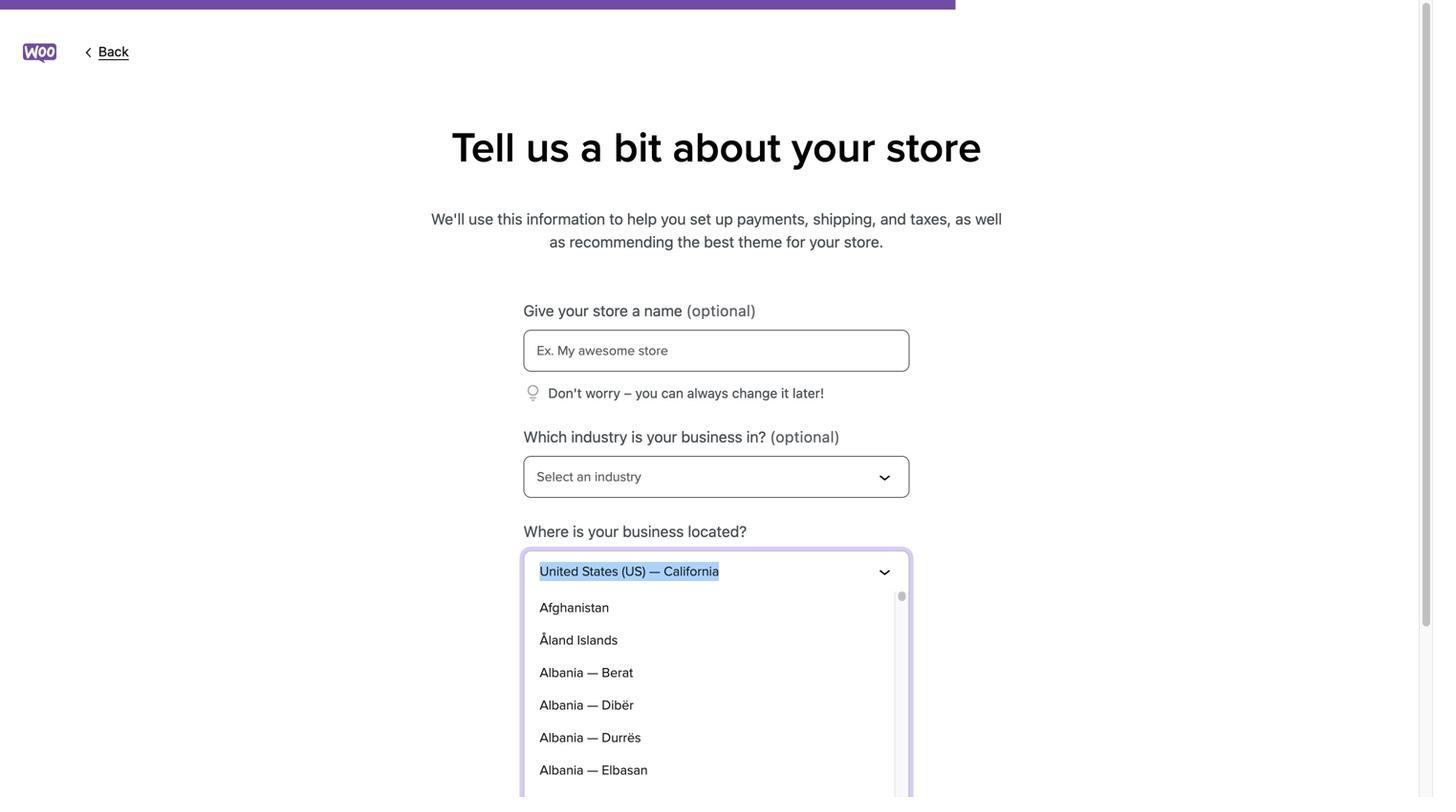 Task type: vqa. For each thing, say whether or not it's contained in the screenshot.
Service navigation menu element
no



Task type: describe. For each thing, give the bounding box(es) containing it.
1 horizontal spatial store
[[886, 123, 982, 174]]

it
[[781, 385, 789, 401]]

0 horizontal spatial )
[[751, 302, 757, 320]]

albania for albania — durrës
[[540, 730, 584, 746]]

theme
[[738, 233, 782, 251]]

berat
[[602, 665, 633, 681]]

which industry is your business in? ( optional )
[[523, 428, 840, 446]]

albania — elbasan
[[540, 762, 648, 779]]

1 horizontal spatial as
[[955, 210, 971, 228]]

tell us a bit about your store
[[451, 123, 982, 174]]

Select country/region search field
[[540, 562, 873, 581]]

0 horizontal spatial a
[[580, 123, 603, 174]]

0 horizontal spatial is
[[573, 522, 584, 541]]

always
[[687, 385, 728, 401]]

us
[[526, 123, 570, 174]]

your inside we'll use this information to help you set up payments, shipping, and taxes, as well as recommending the best theme for your store.
[[809, 233, 840, 251]]

— for berat
[[587, 665, 598, 681]]

this
[[497, 210, 523, 228]]

0 horizontal spatial optional
[[692, 302, 751, 320]]

back
[[98, 43, 129, 59]]

your down can
[[647, 428, 677, 446]]

and
[[880, 210, 906, 228]]

worry
[[585, 385, 620, 401]]

åland islands
[[540, 632, 618, 649]]

you inside we'll use this information to help you set up payments, shipping, and taxes, as well as recommending the best theme for your store.
[[661, 210, 686, 228]]

1 horizontal spatial )
[[834, 428, 840, 446]]

1 horizontal spatial is
[[631, 428, 643, 446]]

albania — berat button
[[524, 657, 894, 689]]

up
[[715, 210, 733, 228]]

albania — berat
[[540, 665, 633, 681]]

store.
[[844, 233, 883, 251]]

recommending
[[569, 233, 673, 251]]

give your store a name ( optional )
[[523, 302, 757, 320]]

which
[[523, 428, 567, 446]]

list box containing afghanistan
[[523, 592, 910, 797]]

shipping,
[[813, 210, 876, 228]]

payments,
[[737, 210, 809, 228]]

about
[[672, 123, 781, 174]]

where
[[523, 522, 569, 541]]

don't worry – you can always change it later!
[[548, 385, 824, 401]]

help
[[627, 210, 657, 228]]

don't
[[548, 385, 582, 401]]

afghanistan button
[[524, 592, 894, 624]]

–
[[624, 385, 632, 401]]

information
[[527, 210, 605, 228]]

albania — dibër button
[[524, 689, 894, 722]]

bit
[[614, 123, 662, 174]]

can
[[661, 385, 683, 401]]

give
[[523, 302, 554, 320]]

0 vertical spatial business
[[681, 428, 742, 446]]

we'll use this information to help you set up payments, shipping, and taxes, as well as recommending the best theme for your store.
[[431, 210, 1002, 251]]

albania — dibër
[[540, 697, 634, 714]]

back link
[[79, 43, 175, 62]]



Task type: locate. For each thing, give the bounding box(es) containing it.
albania down "åland"
[[540, 665, 584, 681]]

dibër
[[602, 697, 634, 714]]

in?
[[746, 428, 766, 446]]

well
[[975, 210, 1002, 228]]

3 albania from the top
[[540, 730, 584, 746]]

optional up ex. my awesome store "text field"
[[692, 302, 751, 320]]

albania down albania — dibër
[[540, 730, 584, 746]]

0 horizontal spatial you
[[635, 385, 658, 401]]

select
[[537, 469, 573, 485]]

business left "located?"
[[623, 522, 684, 541]]

åland
[[540, 632, 574, 649]]

1 vertical spatial (
[[770, 428, 776, 446]]

— for durrës
[[587, 730, 598, 746]]

later!
[[793, 385, 824, 401]]

islands
[[577, 632, 618, 649]]

0 vertical spatial (
[[686, 302, 692, 320]]

— left berat
[[587, 665, 598, 681]]

(
[[686, 302, 692, 320], [770, 428, 776, 446]]

0 vertical spatial is
[[631, 428, 643, 446]]

0 vertical spatial a
[[580, 123, 603, 174]]

— for elbasan
[[587, 762, 598, 779]]

store up "taxes,"
[[886, 123, 982, 174]]

use
[[469, 210, 493, 228]]

0 vertical spatial optional
[[692, 302, 751, 320]]

4 albania from the top
[[540, 762, 584, 779]]

1 vertical spatial )
[[834, 428, 840, 446]]

albania for albania — dibër
[[540, 697, 584, 714]]

your
[[792, 123, 875, 174], [809, 233, 840, 251], [558, 302, 589, 320], [647, 428, 677, 446], [588, 522, 619, 541]]

1 horizontal spatial a
[[632, 302, 640, 320]]

to
[[609, 210, 623, 228]]

1 horizontal spatial (
[[770, 428, 776, 446]]

)
[[751, 302, 757, 320], [834, 428, 840, 446]]

your right for
[[809, 233, 840, 251]]

) up ex. my awesome store "text field"
[[751, 302, 757, 320]]

0 horizontal spatial as
[[550, 233, 565, 251]]

1 vertical spatial you
[[635, 385, 658, 401]]

industry right an
[[595, 469, 641, 485]]

4 — from the top
[[587, 762, 598, 779]]

an
[[577, 469, 591, 485]]

— for dibër
[[587, 697, 598, 714]]

— left dibër
[[587, 697, 598, 714]]

industry
[[571, 428, 627, 446], [595, 469, 641, 485]]

1 vertical spatial a
[[632, 302, 640, 320]]

1 horizontal spatial you
[[661, 210, 686, 228]]

1 albania from the top
[[540, 665, 584, 681]]

you left 'set'
[[661, 210, 686, 228]]

1 horizontal spatial optional
[[776, 428, 834, 446]]

a
[[580, 123, 603, 174], [632, 302, 640, 320]]

albania for albania — berat
[[540, 665, 584, 681]]

store
[[886, 123, 982, 174], [593, 302, 628, 320]]

your right the give
[[558, 302, 589, 320]]

0 horizontal spatial store
[[593, 302, 628, 320]]

0 vertical spatial store
[[886, 123, 982, 174]]

albania — durrës
[[540, 730, 641, 746]]

as
[[955, 210, 971, 228], [550, 233, 565, 251]]

albania down albania — berat
[[540, 697, 584, 714]]

albania for albania — elbasan
[[540, 762, 584, 779]]

where is your business located?
[[523, 522, 747, 541]]

elbasan
[[602, 762, 648, 779]]

albania — durrës button
[[524, 722, 894, 754]]

business
[[681, 428, 742, 446], [623, 522, 684, 541]]

change
[[732, 385, 777, 401]]

your down 'select an industry'
[[588, 522, 619, 541]]

durrës
[[602, 730, 641, 746]]

1 vertical spatial optional
[[776, 428, 834, 446]]

— left 'elbasan'
[[587, 762, 598, 779]]

the
[[677, 233, 700, 251]]

located?
[[688, 522, 747, 541]]

2 albania from the top
[[540, 697, 584, 714]]

name
[[644, 302, 682, 320]]

is down –
[[631, 428, 643, 446]]

albania down albania — durrës
[[540, 762, 584, 779]]

Select an industry search field
[[537, 467, 873, 487]]

select an industry
[[537, 469, 641, 485]]

0 vertical spatial you
[[661, 210, 686, 228]]

a right 'us'
[[580, 123, 603, 174]]

is
[[631, 428, 643, 446], [573, 522, 584, 541]]

list box
[[523, 592, 910, 797]]

1 vertical spatial as
[[550, 233, 565, 251]]

0 horizontal spatial (
[[686, 302, 692, 320]]

you right –
[[635, 385, 658, 401]]

we'll
[[431, 210, 465, 228]]

industry up 'select an industry'
[[571, 428, 627, 446]]

( right name
[[686, 302, 692, 320]]

taxes,
[[910, 210, 951, 228]]

best
[[704, 233, 734, 251]]

albania — elbasan button
[[524, 754, 894, 787]]

optional
[[692, 302, 751, 320], [776, 428, 834, 446]]

is right where
[[573, 522, 584, 541]]

0 vertical spatial industry
[[571, 428, 627, 446]]

1 — from the top
[[587, 665, 598, 681]]

— left durrës
[[587, 730, 598, 746]]

your up shipping,
[[792, 123, 875, 174]]

) right in?
[[834, 428, 840, 446]]

optional down "later!"
[[776, 428, 834, 446]]

as down information
[[550, 233, 565, 251]]

a left name
[[632, 302, 640, 320]]

( right in?
[[770, 428, 776, 446]]

afghanistan
[[540, 600, 609, 616]]

1 vertical spatial is
[[573, 522, 584, 541]]

store left name
[[593, 302, 628, 320]]

you
[[661, 210, 686, 228], [635, 385, 658, 401]]

2 — from the top
[[587, 697, 598, 714]]

albania
[[540, 665, 584, 681], [540, 697, 584, 714], [540, 730, 584, 746], [540, 762, 584, 779]]

for
[[786, 233, 805, 251]]

1 vertical spatial industry
[[595, 469, 641, 485]]

1 vertical spatial business
[[623, 522, 684, 541]]

3 — from the top
[[587, 730, 598, 746]]

0 vertical spatial )
[[751, 302, 757, 320]]

as left well
[[955, 210, 971, 228]]

tell
[[451, 123, 515, 174]]

set
[[690, 210, 711, 228]]

åland islands button
[[524, 624, 894, 657]]

0 vertical spatial as
[[955, 210, 971, 228]]

1 vertical spatial store
[[593, 302, 628, 320]]

business up select an industry search field
[[681, 428, 742, 446]]

Ex. My awesome store text field
[[523, 330, 910, 372]]

—
[[587, 665, 598, 681], [587, 697, 598, 714], [587, 730, 598, 746], [587, 762, 598, 779]]



